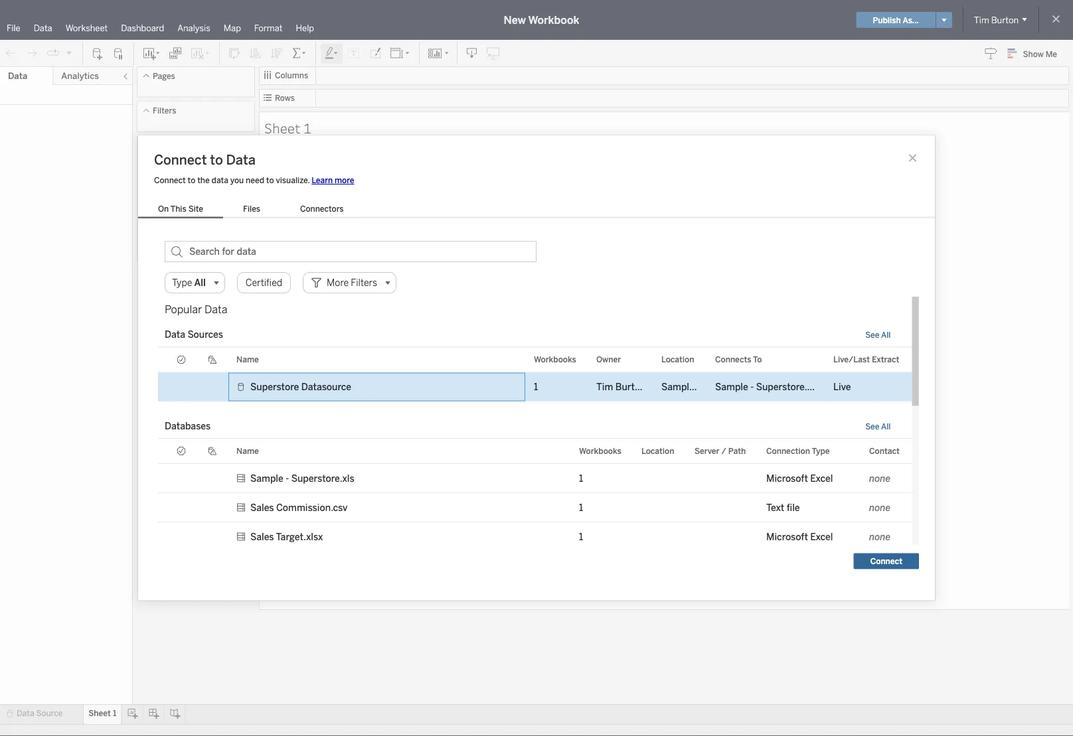 Task type: locate. For each thing, give the bounding box(es) containing it.
1 vertical spatial all
[[882, 422, 891, 432]]

path
[[729, 446, 746, 456]]

format workbook image
[[369, 47, 382, 60]]

see up contact
[[866, 422, 880, 432]]

-
[[751, 382, 754, 393], [286, 473, 289, 484]]

tim burton down owner
[[597, 382, 646, 393]]

0 horizontal spatial sample
[[250, 473, 284, 484]]

see all
[[866, 331, 891, 340], [866, 422, 891, 432]]

on
[[158, 204, 169, 214]]

1 name from the top
[[237, 355, 259, 365]]

microsoft excel down file
[[767, 532, 833, 543]]

connectors
[[300, 204, 344, 214]]

1 vertical spatial row group
[[158, 464, 913, 611]]

sales
[[250, 503, 274, 514], [250, 532, 274, 543]]

to left the
[[188, 176, 196, 185]]

datasource
[[301, 382, 351, 393]]

0 vertical spatial see
[[866, 331, 880, 340]]

1 horizontal spatial burton
[[992, 15, 1019, 25]]

sheet 1 down the rows
[[264, 119, 312, 137]]

replay animation image
[[47, 47, 60, 60]]

live/last
[[834, 355, 870, 365]]

new
[[504, 14, 526, 26]]

0 vertical spatial -
[[751, 382, 754, 393]]

grid containing superstore datasource
[[158, 348, 913, 414]]

grid for databases
[[158, 439, 913, 638]]

1 vertical spatial see all button
[[866, 422, 891, 432]]

0 vertical spatial see all button
[[866, 331, 891, 340]]

0 vertical spatial superstore.xls
[[757, 382, 820, 393]]

2 horizontal spatial to
[[266, 176, 274, 185]]

none
[[870, 473, 891, 484], [870, 503, 891, 514], [870, 532, 891, 543]]

grid for data sources
[[158, 348, 913, 414]]

1 none from the top
[[870, 473, 891, 484]]

2 see all button from the top
[[866, 422, 891, 432]]

0 vertical spatial workbooks
[[534, 355, 577, 365]]

1 grid from the top
[[158, 348, 913, 414]]

0 horizontal spatial sheet
[[89, 709, 111, 719]]

0 vertical spatial all
[[882, 331, 891, 340]]

connect
[[154, 152, 207, 168], [154, 176, 186, 185], [871, 557, 903, 567]]

1 vertical spatial sheet 1
[[89, 709, 116, 719]]

new workbook
[[504, 14, 580, 26]]

2 microsoft excel from the top
[[767, 532, 833, 543]]

workbooks for microsoft excel
[[579, 446, 622, 456]]

1 microsoft excel from the top
[[767, 473, 833, 484]]

name for sample - superstore.xls
[[237, 446, 259, 456]]

dashboard
[[121, 23, 164, 33]]

text file
[[767, 503, 800, 514]]

1 horizontal spatial tim
[[975, 15, 990, 25]]

1 vertical spatial sales
[[250, 532, 274, 543]]

0 vertical spatial sales
[[250, 503, 274, 514]]

owner
[[597, 355, 621, 365]]

none for file
[[870, 503, 891, 514]]

connect for connect to the data you need to visualize. learn more
[[154, 176, 186, 185]]

none for excel
[[870, 473, 891, 484]]

2 vertical spatial none
[[870, 532, 891, 543]]

tim burton up data guide icon
[[975, 15, 1019, 25]]

1 vertical spatial none
[[870, 503, 891, 514]]

all
[[882, 331, 891, 340], [882, 422, 891, 432]]

2 none from the top
[[870, 503, 891, 514]]

2 row group from the top
[[158, 464, 913, 611]]

see all for none
[[866, 422, 891, 432]]

0 horizontal spatial superstore.xls
[[291, 473, 355, 484]]

0 vertical spatial none
[[870, 473, 891, 484]]

1 vertical spatial tim burton
[[597, 382, 646, 393]]

1 see all button from the top
[[866, 331, 891, 340]]

name
[[237, 355, 259, 365], [237, 446, 259, 456]]

sort ascending image
[[249, 47, 262, 60]]

sample
[[716, 382, 749, 393], [250, 473, 284, 484]]

undo image
[[4, 47, 17, 60]]

0 vertical spatial microsoft
[[767, 473, 808, 484]]

- down to
[[751, 382, 754, 393]]

see
[[866, 331, 880, 340], [866, 422, 880, 432]]

name for superstore datasource
[[237, 355, 259, 365]]

burton down owner
[[616, 382, 646, 393]]

grid containing sample - superstore.xls
[[158, 439, 913, 638]]

- up "sales commission.csv"
[[286, 473, 289, 484]]

2 excel from the top
[[811, 532, 833, 543]]

sheet
[[264, 119, 301, 137], [89, 709, 111, 719]]

0 vertical spatial excel
[[811, 473, 833, 484]]

0 horizontal spatial burton
[[616, 382, 646, 393]]

1 vertical spatial superstore.xls
[[291, 473, 355, 484]]

location up samples
[[662, 355, 695, 365]]

2 microsoft from the top
[[767, 532, 808, 543]]

all up contact
[[882, 422, 891, 432]]

data up replay animation icon
[[34, 23, 52, 33]]

sheet 1
[[264, 119, 312, 137], [89, 709, 116, 719]]

0 vertical spatial microsoft excel
[[767, 473, 833, 484]]

4 row from the top
[[158, 523, 913, 552]]

sales target.xlsx
[[250, 532, 323, 543]]

sales up sales target.xlsx
[[250, 503, 274, 514]]

1 vertical spatial connect
[[154, 176, 186, 185]]

2 all from the top
[[882, 422, 891, 432]]

location
[[662, 355, 695, 365], [642, 446, 675, 456]]

tim down owner
[[597, 382, 613, 393]]

row containing sales commission.csv
[[158, 494, 913, 523]]

2 cell from the left
[[687, 464, 759, 494]]

columns
[[275, 71, 308, 80]]

visualize.
[[276, 176, 310, 185]]

1 sales from the top
[[250, 503, 274, 514]]

tim
[[975, 15, 990, 25], [597, 382, 613, 393]]

tim up data guide icon
[[975, 15, 990, 25]]

to right the "need"
[[266, 176, 274, 185]]

to
[[754, 355, 762, 365]]

burton up data guide icon
[[992, 15, 1019, 25]]

sample - superstore.xls up "sales commission.csv"
[[250, 473, 355, 484]]

1 vertical spatial workbooks
[[579, 446, 622, 456]]

0 vertical spatial sheet 1
[[264, 119, 312, 137]]

1 vertical spatial name
[[237, 446, 259, 456]]

see all button
[[866, 331, 891, 340], [866, 422, 891, 432]]

0 horizontal spatial sheet 1
[[89, 709, 116, 719]]

1 horizontal spatial workbooks
[[579, 446, 622, 456]]

1 vertical spatial -
[[286, 473, 289, 484]]

1 vertical spatial tim
[[597, 382, 613, 393]]

row containing sales target.xlsx
[[158, 523, 913, 552]]

data up you
[[226, 152, 256, 168]]

live/last extract
[[834, 355, 900, 365]]

1 horizontal spatial to
[[210, 152, 223, 168]]

as...
[[903, 15, 919, 25]]

collapse image
[[122, 72, 130, 80]]

0 horizontal spatial to
[[188, 176, 196, 185]]

row group containing superstore datasource
[[158, 373, 913, 402]]

0 horizontal spatial sample - superstore.xls
[[250, 473, 355, 484]]

sample - superstore.xls down to
[[716, 382, 820, 393]]

connect button
[[854, 554, 920, 570]]

2 grid from the top
[[158, 439, 913, 638]]

more
[[335, 176, 354, 185]]

microsoft
[[767, 473, 808, 484], [767, 532, 808, 543]]

see for live
[[866, 331, 880, 340]]

contact
[[870, 446, 900, 456]]

worksheet
[[66, 23, 108, 33]]

list box containing on this site
[[138, 201, 364, 219]]

0 vertical spatial tim burton
[[975, 15, 1019, 25]]

connect to data
[[154, 152, 256, 168]]

1 horizontal spatial sample
[[716, 382, 749, 393]]

sheet right the source
[[89, 709, 111, 719]]

see all button up extract
[[866, 331, 891, 340]]

data left the source
[[17, 709, 34, 719]]

1 microsoft from the top
[[767, 473, 808, 484]]

2 see from the top
[[866, 422, 880, 432]]

1 vertical spatial see all
[[866, 422, 891, 432]]

sort descending image
[[270, 47, 284, 60]]

3 row from the top
[[158, 494, 913, 523]]

connect for connect
[[871, 557, 903, 567]]

fit image
[[390, 47, 411, 60]]

1 vertical spatial sample - superstore.xls
[[250, 473, 355, 484]]

2 sales from the top
[[250, 532, 274, 543]]

sheet 1 right the source
[[89, 709, 116, 719]]

1 see from the top
[[866, 331, 880, 340]]

1 vertical spatial microsoft excel
[[767, 532, 833, 543]]

connect to the data you need to visualize. learn more
[[154, 176, 354, 185]]

superstore.xls up commission.csv on the bottom
[[291, 473, 355, 484]]

samples
[[662, 382, 700, 393]]

certified button
[[237, 272, 291, 294]]

totals image
[[292, 47, 308, 60]]

1 vertical spatial microsoft
[[767, 532, 808, 543]]

location left "server"
[[642, 446, 675, 456]]

connect inside 'button'
[[871, 557, 903, 567]]

cell
[[634, 464, 687, 494], [687, 464, 759, 494]]

sales commission.csv
[[250, 503, 348, 514]]

1 all from the top
[[882, 331, 891, 340]]

row group
[[158, 373, 913, 402], [158, 464, 913, 611]]

the
[[197, 176, 210, 185]]

workbooks for sample - superstore.xls
[[534, 355, 577, 365]]

list box
[[138, 201, 364, 219]]

tim burton
[[975, 15, 1019, 25], [597, 382, 646, 393]]

1
[[304, 119, 312, 137], [534, 382, 538, 393], [579, 473, 583, 484], [579, 503, 583, 514], [579, 532, 583, 543], [113, 709, 116, 719]]

this
[[171, 204, 187, 214]]

/
[[722, 446, 727, 456]]

row
[[158, 373, 913, 402], [158, 464, 913, 494], [158, 494, 913, 523], [158, 523, 913, 552]]

superstore
[[250, 382, 299, 393]]

2 row from the top
[[158, 464, 913, 494]]

to up "data"
[[210, 152, 223, 168]]

1 row from the top
[[158, 373, 913, 402]]

sheet down the rows
[[264, 119, 301, 137]]

1 horizontal spatial sample - superstore.xls
[[716, 382, 820, 393]]

1 horizontal spatial sheet
[[264, 119, 301, 137]]

see up live/last extract
[[866, 331, 880, 340]]

microsoft down text file
[[767, 532, 808, 543]]

sales left target.xlsx
[[250, 532, 274, 543]]

0 vertical spatial name
[[237, 355, 259, 365]]

0 vertical spatial sheet
[[264, 119, 301, 137]]

microsoft down connection
[[767, 473, 808, 484]]

pages
[[153, 71, 175, 81]]

site
[[188, 204, 203, 214]]

2 see all from the top
[[866, 422, 891, 432]]

1 vertical spatial excel
[[811, 532, 833, 543]]

1 see all from the top
[[866, 331, 891, 340]]

map
[[224, 23, 241, 33]]

1 for sales commission.csv
[[579, 503, 583, 514]]

0 horizontal spatial workbooks
[[534, 355, 577, 365]]

burton
[[992, 15, 1019, 25], [616, 382, 646, 393]]

1 horizontal spatial tim burton
[[975, 15, 1019, 25]]

sample up "sales commission.csv"
[[250, 473, 284, 484]]

tooltip
[[184, 233, 208, 242]]

1 vertical spatial grid
[[158, 439, 913, 638]]

data down the popular
[[165, 330, 185, 341]]

microsoft excel down connection type
[[767, 473, 833, 484]]

excel
[[811, 473, 833, 484], [811, 532, 833, 543]]

workbooks
[[534, 355, 577, 365], [579, 446, 622, 456]]

1 for sample - superstore.xls
[[579, 473, 583, 484]]

see all up extract
[[866, 331, 891, 340]]

1 horizontal spatial -
[[751, 382, 754, 393]]

0 vertical spatial tim
[[975, 15, 990, 25]]

0 vertical spatial row group
[[158, 373, 913, 402]]

superstore.xls down to
[[757, 382, 820, 393]]

see all button up contact
[[866, 422, 891, 432]]

microsoft excel
[[767, 473, 833, 484], [767, 532, 833, 543]]

text
[[767, 503, 785, 514]]

sales for sales commission.csv
[[250, 503, 274, 514]]

1 vertical spatial see
[[866, 422, 880, 432]]

0 vertical spatial see all
[[866, 331, 891, 340]]

see all up contact
[[866, 422, 891, 432]]

2 vertical spatial connect
[[871, 557, 903, 567]]

data source
[[17, 709, 63, 719]]

2 name from the top
[[237, 446, 259, 456]]

new data source image
[[91, 47, 104, 60]]

commission.csv
[[276, 503, 348, 514]]

0 horizontal spatial tim burton
[[597, 382, 646, 393]]

1 vertical spatial burton
[[616, 382, 646, 393]]

help
[[296, 23, 314, 33]]

see all button for live
[[866, 331, 891, 340]]

source
[[36, 709, 63, 719]]

data sources
[[165, 330, 223, 341]]

0 vertical spatial sample - superstore.xls
[[716, 382, 820, 393]]

filters
[[153, 106, 176, 116]]

sales for sales target.xlsx
[[250, 532, 274, 543]]

sample - superstore.xls
[[716, 382, 820, 393], [250, 473, 355, 484]]

data
[[212, 176, 229, 185]]

row group containing sample - superstore.xls
[[158, 464, 913, 611]]

3 none from the top
[[870, 532, 891, 543]]

data
[[34, 23, 52, 33], [8, 71, 27, 81], [226, 152, 256, 168], [205, 304, 228, 316], [165, 330, 185, 341], [17, 709, 34, 719]]

sample down connects
[[716, 382, 749, 393]]

to
[[210, 152, 223, 168], [188, 176, 196, 185], [266, 176, 274, 185]]

all up extract
[[882, 331, 891, 340]]

1 vertical spatial sheet
[[89, 709, 111, 719]]

server
[[695, 446, 720, 456]]

show/hide cards image
[[428, 47, 449, 60]]

grid
[[158, 348, 913, 414], [158, 439, 913, 638]]

0 vertical spatial grid
[[158, 348, 913, 414]]

0 horizontal spatial tim
[[597, 382, 613, 393]]

1 row group from the top
[[158, 373, 913, 402]]

files
[[243, 204, 260, 214]]

0 vertical spatial connect
[[154, 152, 207, 168]]

superstore.xls
[[757, 382, 820, 393], [291, 473, 355, 484]]

see all for live
[[866, 331, 891, 340]]



Task type: describe. For each thing, give the bounding box(es) containing it.
on this site
[[158, 204, 203, 214]]

1 excel from the top
[[811, 473, 833, 484]]

connection type
[[767, 446, 830, 456]]

tim burton inside row
[[597, 382, 646, 393]]

format
[[254, 23, 283, 33]]

row containing superstore datasource
[[158, 373, 913, 402]]

new worksheet image
[[142, 47, 161, 60]]

all for live
[[882, 331, 891, 340]]

certified
[[246, 277, 282, 288]]

data up the sources
[[205, 304, 228, 316]]

download image
[[466, 47, 479, 60]]

show
[[1024, 49, 1044, 59]]

connect for connect to data
[[154, 152, 207, 168]]

detail
[[148, 233, 168, 242]]

publish as...
[[873, 15, 919, 25]]

highlight image
[[324, 47, 340, 60]]

file
[[787, 503, 800, 514]]

extract
[[872, 355, 900, 365]]

to use edit in desktop, save the workbook outside of personal space image
[[487, 47, 500, 60]]

1 for sales target.xlsx
[[579, 532, 583, 543]]

superstore datasource
[[250, 382, 351, 393]]

sources
[[188, 330, 223, 341]]

data guide image
[[985, 47, 998, 60]]

all for none
[[882, 422, 891, 432]]

0 vertical spatial location
[[662, 355, 695, 365]]

connection
[[767, 446, 811, 456]]

to for the
[[188, 176, 196, 185]]

row group for data sources
[[158, 373, 913, 402]]

type
[[812, 446, 830, 456]]

row containing sample - superstore.xls
[[158, 464, 913, 494]]

0 horizontal spatial -
[[286, 473, 289, 484]]

0 vertical spatial burton
[[992, 15, 1019, 25]]

analytics
[[61, 71, 99, 81]]

swap rows and columns image
[[228, 47, 241, 60]]

redo image
[[25, 47, 39, 60]]

1 vertical spatial location
[[642, 446, 675, 456]]

1 cell from the left
[[634, 464, 687, 494]]

show labels image
[[347, 47, 361, 60]]

show me
[[1024, 49, 1058, 59]]

learn more link
[[312, 176, 354, 185]]

popular
[[165, 304, 202, 316]]

need
[[246, 176, 264, 185]]

duplicate image
[[169, 47, 182, 60]]

me
[[1046, 49, 1058, 59]]

data down undo icon
[[8, 71, 27, 81]]

analysis
[[178, 23, 210, 33]]

1 horizontal spatial sheet 1
[[264, 119, 312, 137]]

row group for databases
[[158, 464, 913, 611]]

rows
[[275, 93, 295, 103]]

learn
[[312, 176, 333, 185]]

publish as... button
[[857, 12, 936, 28]]

see for none
[[866, 422, 880, 432]]

live
[[834, 382, 851, 393]]

file
[[7, 23, 20, 33]]

0 vertical spatial sample
[[716, 382, 749, 393]]

workbook
[[528, 14, 580, 26]]

publish
[[873, 15, 901, 25]]

1 vertical spatial sample
[[250, 473, 284, 484]]

popular data
[[165, 304, 228, 316]]

connects to
[[716, 355, 762, 365]]

see all button for none
[[866, 422, 891, 432]]

server / path
[[695, 446, 746, 456]]

to for data
[[210, 152, 223, 168]]

replay animation image
[[65, 49, 73, 57]]

databases
[[165, 421, 211, 432]]

connects
[[716, 355, 752, 365]]

1 horizontal spatial superstore.xls
[[757, 382, 820, 393]]

you
[[230, 176, 244, 185]]

show me button
[[1002, 43, 1070, 64]]

clear sheet image
[[190, 47, 211, 60]]

1 for superstore datasource
[[534, 382, 538, 393]]

target.xlsx
[[276, 532, 323, 543]]

pause auto updates image
[[112, 47, 126, 60]]



Task type: vqa. For each thing, say whether or not it's contained in the screenshot.
Label
no



